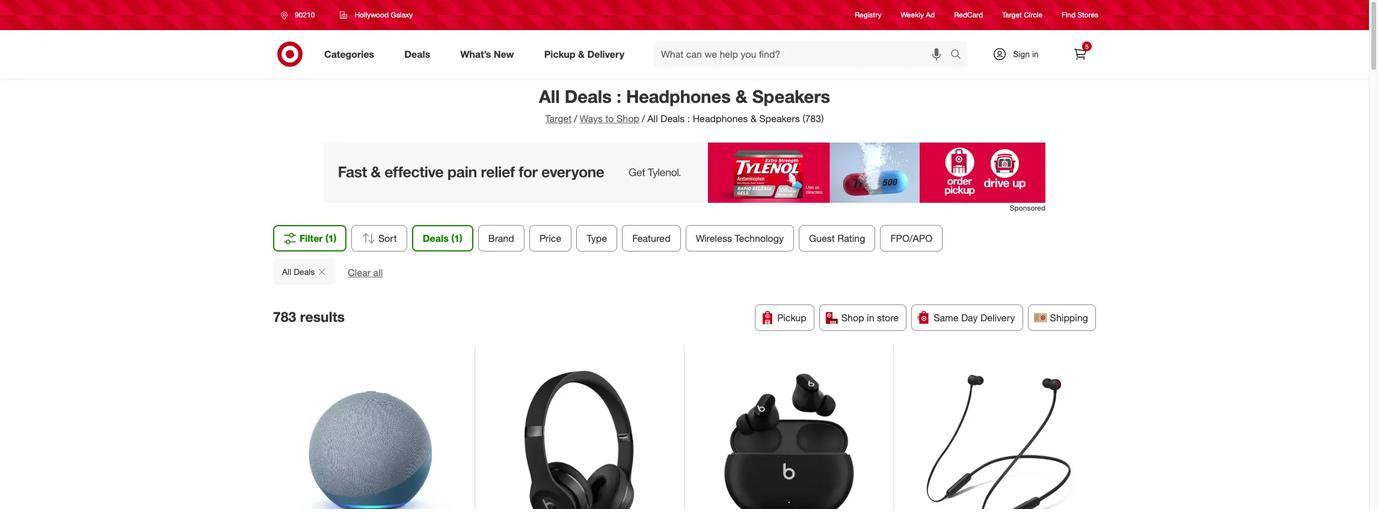 Task type: describe. For each thing, give the bounding box(es) containing it.
hollywood galaxy button
[[332, 4, 421, 26]]

redcard link
[[954, 10, 983, 20]]

What can we help you find? suggestions appear below search field
[[654, 41, 954, 67]]

stores
[[1078, 10, 1099, 20]]

clear all button
[[348, 266, 383, 280]]

shipping button
[[1028, 304, 1096, 331]]

all deals : headphones & speakers target / ways to shop / all deals : headphones & speakers (783)
[[539, 85, 830, 125]]

pickup & delivery link
[[534, 41, 640, 67]]

deals up ways on the left top
[[565, 85, 612, 107]]

all deals
[[282, 267, 315, 277]]

price button
[[529, 225, 571, 251]]

clear
[[348, 267, 371, 279]]

90210 button
[[273, 4, 328, 26]]

weekly ad
[[901, 10, 935, 20]]

target inside all deals : headphones & speakers target / ways to shop / all deals : headphones & speakers (783)
[[545, 113, 572, 125]]

0 vertical spatial :
[[617, 85, 622, 107]]

delivery for same day delivery
[[981, 312, 1015, 324]]

search
[[945, 49, 974, 61]]

guest rating button
[[799, 225, 875, 251]]

5
[[1086, 43, 1089, 50]]

filter
[[300, 232, 323, 244]]

find
[[1062, 10, 1076, 20]]

(1) for filter (1)
[[326, 232, 337, 244]]

fpo/apo button
[[880, 225, 943, 251]]

brand button
[[478, 225, 524, 251]]

pickup button
[[755, 304, 814, 331]]

clear all
[[348, 267, 383, 279]]

weekly ad link
[[901, 10, 935, 20]]

wireless technology
[[696, 232, 784, 244]]

advertisement region
[[324, 143, 1046, 203]]

categories link
[[314, 41, 389, 67]]

(783)
[[803, 113, 824, 125]]

all
[[373, 267, 383, 279]]

5 link
[[1067, 41, 1094, 67]]

deals link
[[394, 41, 445, 67]]

results
[[300, 308, 345, 325]]

deals right 'sort'
[[423, 232, 448, 244]]

filter (1)
[[300, 232, 337, 244]]

sort button
[[351, 225, 407, 251]]

shop in store
[[842, 312, 899, 324]]

sign in link
[[983, 41, 1058, 67]]

rating
[[837, 232, 865, 244]]

0 vertical spatial speakers
[[752, 85, 830, 107]]

guest rating
[[809, 232, 865, 244]]

technology
[[735, 232, 784, 244]]

same day delivery button
[[912, 304, 1023, 331]]

delivery for pickup & delivery
[[587, 48, 625, 60]]

1 horizontal spatial :
[[688, 113, 690, 125]]

featured
[[632, 232, 670, 244]]

same day delivery
[[934, 312, 1015, 324]]

target circle
[[1002, 10, 1043, 20]]

0 vertical spatial &
[[578, 48, 585, 60]]

guest
[[809, 232, 835, 244]]

target circle link
[[1002, 10, 1043, 20]]

store
[[877, 312, 899, 324]]

type button
[[576, 225, 617, 251]]

target link
[[545, 113, 572, 125]]

90210
[[295, 10, 315, 19]]

all for all deals
[[282, 267, 291, 277]]

hollywood galaxy
[[355, 10, 413, 19]]

1 vertical spatial &
[[736, 85, 748, 107]]

day
[[961, 312, 978, 324]]



Task type: vqa. For each thing, say whether or not it's contained in the screenshot.
Deals Link
yes



Task type: locate. For each thing, give the bounding box(es) containing it.
1 horizontal spatial pickup
[[778, 312, 807, 324]]

deals (1)
[[423, 232, 462, 244]]

0 vertical spatial pickup
[[544, 48, 576, 60]]

pickup for pickup
[[778, 312, 807, 324]]

in left store
[[867, 312, 875, 324]]

0 horizontal spatial &
[[578, 48, 585, 60]]

wireless technology button
[[685, 225, 794, 251]]

what's
[[460, 48, 491, 60]]

all inside 'button'
[[282, 267, 291, 277]]

shop
[[617, 113, 640, 125], [842, 312, 864, 324]]

registry
[[855, 10, 882, 20]]

(1)
[[326, 232, 337, 244], [451, 232, 462, 244]]

1 vertical spatial in
[[867, 312, 875, 324]]

1 horizontal spatial /
[[642, 113, 645, 125]]

registry link
[[855, 10, 882, 20]]

1 vertical spatial all
[[648, 113, 658, 125]]

wireless
[[696, 232, 732, 244]]

1 vertical spatial shop
[[842, 312, 864, 324]]

0 horizontal spatial all
[[282, 267, 291, 277]]

(1) for deals (1)
[[451, 232, 462, 244]]

1 vertical spatial delivery
[[981, 312, 1015, 324]]

delivery inside 'button'
[[981, 312, 1015, 324]]

pickup inside button
[[778, 312, 807, 324]]

target left ways on the left top
[[545, 113, 572, 125]]

all down the 'filter (1)' button
[[282, 267, 291, 277]]

0 vertical spatial delivery
[[587, 48, 625, 60]]

headphones
[[626, 85, 731, 107], [693, 113, 748, 125]]

target left circle
[[1002, 10, 1022, 20]]

0 horizontal spatial :
[[617, 85, 622, 107]]

1 horizontal spatial all
[[539, 85, 560, 107]]

all deals button
[[273, 259, 336, 285]]

1 vertical spatial :
[[688, 113, 690, 125]]

pickup for pickup & delivery
[[544, 48, 576, 60]]

in
[[1032, 49, 1039, 59], [867, 312, 875, 324]]

1 horizontal spatial &
[[736, 85, 748, 107]]

speakers up the '(783)'
[[752, 85, 830, 107]]

1 vertical spatial target
[[545, 113, 572, 125]]

2 / from the left
[[642, 113, 645, 125]]

2 vertical spatial &
[[751, 113, 757, 125]]

in for shop
[[867, 312, 875, 324]]

shop left store
[[842, 312, 864, 324]]

/
[[574, 113, 577, 125], [642, 113, 645, 125]]

beats studio buds true wireless noise cancelling bluetooth earbuds image
[[696, 357, 882, 509], [696, 357, 882, 509]]

1 horizontal spatial target
[[1002, 10, 1022, 20]]

2 horizontal spatial &
[[751, 113, 757, 125]]

all
[[539, 85, 560, 107], [648, 113, 658, 125], [282, 267, 291, 277]]

what's new link
[[450, 41, 529, 67]]

deals inside 'button'
[[294, 267, 315, 277]]

speakers
[[752, 85, 830, 107], [759, 113, 800, 125]]

circle
[[1024, 10, 1043, 20]]

2 horizontal spatial all
[[648, 113, 658, 125]]

all right to
[[648, 113, 658, 125]]

sponsored
[[1010, 203, 1046, 212]]

1 / from the left
[[574, 113, 577, 125]]

0 horizontal spatial in
[[867, 312, 875, 324]]

weekly
[[901, 10, 924, 20]]

1 horizontal spatial shop
[[842, 312, 864, 324]]

to
[[606, 113, 614, 125]]

all for all deals : headphones & speakers target / ways to shop / all deals : headphones & speakers (783)
[[539, 85, 560, 107]]

ad
[[926, 10, 935, 20]]

/ left ways on the left top
[[574, 113, 577, 125]]

deals
[[404, 48, 430, 60], [565, 85, 612, 107], [661, 113, 685, 125], [423, 232, 448, 244], [294, 267, 315, 277]]

&
[[578, 48, 585, 60], [736, 85, 748, 107], [751, 113, 757, 125]]

1 vertical spatial speakers
[[759, 113, 800, 125]]

0 horizontal spatial /
[[574, 113, 577, 125]]

ways to shop link
[[580, 113, 640, 125]]

0 vertical spatial target
[[1002, 10, 1022, 20]]

0 vertical spatial in
[[1032, 49, 1039, 59]]

1 horizontal spatial delivery
[[981, 312, 1015, 324]]

:
[[617, 85, 622, 107], [688, 113, 690, 125]]

all up target link at the top left
[[539, 85, 560, 107]]

sign in
[[1013, 49, 1039, 59]]

redcard
[[954, 10, 983, 20]]

deals down galaxy at the left of page
[[404, 48, 430, 60]]

0 vertical spatial headphones
[[626, 85, 731, 107]]

shop inside button
[[842, 312, 864, 324]]

beats flex all-day bluetooth wireless earphones image
[[906, 357, 1092, 509], [906, 357, 1092, 509]]

search button
[[945, 41, 974, 70]]

what's new
[[460, 48, 514, 60]]

shop in store button
[[819, 304, 907, 331]]

filter (1) button
[[273, 225, 346, 251]]

speakers left the '(783)'
[[759, 113, 800, 125]]

(1) right filter
[[326, 232, 337, 244]]

beats solo³ bluetooth wireless on-ear headphones image
[[487, 357, 672, 509], [487, 357, 672, 509]]

deals up advertisement region
[[661, 113, 685, 125]]

featured button
[[622, 225, 681, 251]]

in right sign
[[1032, 49, 1039, 59]]

: up advertisement region
[[688, 113, 690, 125]]

shop inside all deals : headphones & speakers target / ways to shop / all deals : headphones & speakers (783)
[[617, 113, 640, 125]]

(1) inside button
[[326, 232, 337, 244]]

: up ways to shop link
[[617, 85, 622, 107]]

2 vertical spatial all
[[282, 267, 291, 277]]

shipping
[[1050, 312, 1088, 324]]

find stores link
[[1062, 10, 1099, 20]]

(1) left brand
[[451, 232, 462, 244]]

amazon echo (4th gen) - smart home hub with alexa image
[[278, 357, 463, 509], [278, 357, 463, 509]]

sign
[[1013, 49, 1030, 59]]

0 vertical spatial all
[[539, 85, 560, 107]]

0 vertical spatial shop
[[617, 113, 640, 125]]

shop right to
[[617, 113, 640, 125]]

deals down the 'filter (1)' button
[[294, 267, 315, 277]]

0 horizontal spatial target
[[545, 113, 572, 125]]

in inside button
[[867, 312, 875, 324]]

sort
[[378, 232, 397, 244]]

delivery
[[587, 48, 625, 60], [981, 312, 1015, 324]]

fpo/apo
[[890, 232, 932, 244]]

0 horizontal spatial pickup
[[544, 48, 576, 60]]

ways
[[580, 113, 603, 125]]

in for sign
[[1032, 49, 1039, 59]]

783
[[273, 308, 296, 325]]

2 (1) from the left
[[451, 232, 462, 244]]

hollywood
[[355, 10, 389, 19]]

brand
[[488, 232, 514, 244]]

pickup & delivery
[[544, 48, 625, 60]]

1 horizontal spatial (1)
[[451, 232, 462, 244]]

1 horizontal spatial in
[[1032, 49, 1039, 59]]

783 results
[[273, 308, 345, 325]]

new
[[494, 48, 514, 60]]

find stores
[[1062, 10, 1099, 20]]

type
[[586, 232, 607, 244]]

0 horizontal spatial delivery
[[587, 48, 625, 60]]

price
[[539, 232, 561, 244]]

target
[[1002, 10, 1022, 20], [545, 113, 572, 125]]

1 vertical spatial headphones
[[693, 113, 748, 125]]

0 horizontal spatial shop
[[617, 113, 640, 125]]

pickup
[[544, 48, 576, 60], [778, 312, 807, 324]]

same
[[934, 312, 959, 324]]

galaxy
[[391, 10, 413, 19]]

1 (1) from the left
[[326, 232, 337, 244]]

categories
[[324, 48, 374, 60]]

1 vertical spatial pickup
[[778, 312, 807, 324]]

0 horizontal spatial (1)
[[326, 232, 337, 244]]

/ right to
[[642, 113, 645, 125]]



